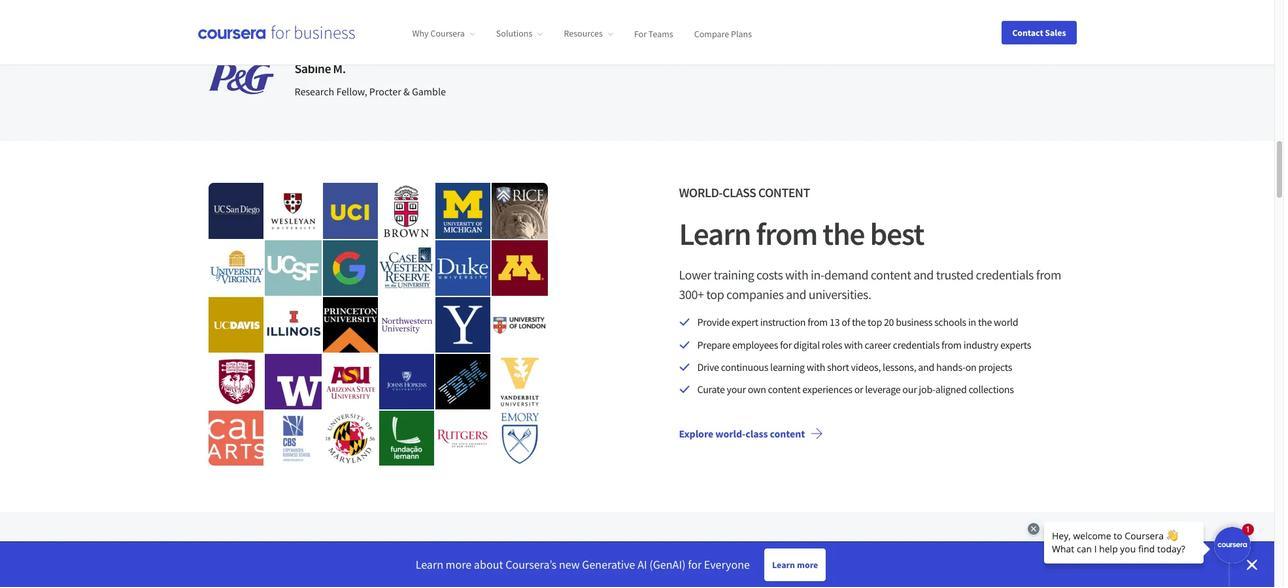Task type: vqa. For each thing, say whether or not it's contained in the screenshot.
videos,
yes



Task type: describe. For each thing, give the bounding box(es) containing it.
coursera
[[430, 28, 465, 39]]

the right in
[[978, 316, 992, 329]]

&
[[403, 85, 410, 98]]

learn for learn from the best
[[679, 215, 751, 254]]

content right world-
[[770, 427, 805, 440]]

coursera for business image
[[198, 26, 355, 39]]

or
[[854, 383, 863, 396]]

contact sales button
[[1002, 21, 1076, 44]]

resources link
[[564, 28, 613, 39]]

drive
[[697, 361, 719, 374]]

learn for learn more about coursera's new generative ai (genai) for everyone
[[416, 558, 443, 573]]

experts
[[1000, 338, 1031, 351]]

expert
[[731, 316, 758, 329]]

1 vertical spatial and
[[786, 286, 806, 303]]

sabine m.
[[295, 60, 346, 77]]

teams
[[648, 28, 673, 39]]

job-
[[919, 383, 935, 396]]

sales
[[1045, 26, 1066, 38]]

training
[[714, 267, 754, 283]]

learn more about coursera's new generative ai (genai) for everyone
[[416, 558, 750, 573]]

drive continuous learning with short videos, lessons, and hands-on projects
[[697, 361, 1012, 374]]

gamble
[[412, 85, 446, 98]]

projects
[[978, 361, 1012, 374]]

provide expert instruction from 13 of the top 20 business schools in the world
[[697, 316, 1018, 329]]

in
[[968, 316, 976, 329]]

learn from the best
[[679, 215, 924, 254]]

(genai)
[[649, 558, 686, 573]]

world-
[[679, 184, 723, 201]]

business
[[896, 316, 932, 329]]

trusted
[[936, 267, 973, 283]]

demand
[[824, 267, 868, 283]]

the right of
[[852, 316, 866, 329]]

lower
[[679, 267, 711, 283]]

own
[[748, 383, 766, 396]]

for teams
[[634, 28, 673, 39]]

research fellow, procter & gamble
[[295, 85, 446, 98]]

fellow,
[[336, 85, 367, 98]]

world-class content
[[679, 184, 810, 201]]

costs
[[756, 267, 783, 283]]

best
[[870, 215, 924, 254]]

for teams link
[[634, 28, 673, 39]]

resources
[[564, 28, 603, 39]]

solutions link
[[496, 28, 543, 39]]

world
[[994, 316, 1018, 329]]

1 vertical spatial with
[[844, 338, 863, 351]]

videos,
[[851, 361, 881, 374]]

curate your own content experiences or leverage our job-aligned collections
[[697, 383, 1014, 396]]

companies
[[726, 286, 784, 303]]

schools
[[934, 316, 966, 329]]

provide
[[697, 316, 730, 329]]

thirty logos from well known universities image
[[208, 183, 548, 466]]

aligned
[[935, 383, 967, 396]]

coursera's
[[505, 558, 557, 573]]

contact
[[1012, 26, 1043, 38]]

why coursera link
[[412, 28, 475, 39]]

20
[[884, 316, 894, 329]]

universities.
[[809, 286, 871, 303]]

content up learn from the best
[[758, 184, 810, 201]]

with for in-
[[785, 267, 808, 283]]

experiences
[[802, 383, 852, 396]]

compare plans
[[694, 28, 752, 39]]

short
[[827, 361, 849, 374]]

more for learn more about coursera's new generative ai (genai) for everyone
[[446, 558, 472, 573]]

learn more link
[[764, 549, 826, 582]]

13
[[830, 316, 840, 329]]

300+
[[679, 286, 704, 303]]

from inside lower training costs with in-demand content and trusted credentials from 300+ top companies and universities.
[[1036, 267, 1061, 283]]

procter
[[369, 85, 401, 98]]



Task type: locate. For each thing, give the bounding box(es) containing it.
top left 20 at right bottom
[[868, 316, 882, 329]]

top inside lower training costs with in-demand content and trusted credentials from 300+ top companies and universities.
[[706, 286, 724, 303]]

explore world-class content link
[[669, 418, 834, 450]]

0 vertical spatial class
[[723, 184, 756, 201]]

and up job- on the bottom of page
[[918, 361, 934, 374]]

1 vertical spatial class
[[746, 427, 768, 440]]

top
[[706, 286, 724, 303], [868, 316, 882, 329]]

with left 'short'
[[807, 361, 825, 374]]

more
[[446, 558, 472, 573], [797, 559, 818, 571]]

from
[[756, 215, 817, 254], [1036, 267, 1061, 283], [808, 316, 828, 329], [941, 338, 962, 351]]

of
[[842, 316, 850, 329]]

content down best
[[871, 267, 911, 283]]

why coursera
[[412, 28, 465, 39]]

credentials up world
[[976, 267, 1034, 283]]

0 horizontal spatial top
[[706, 286, 724, 303]]

close banner image
[[1247, 560, 1257, 571]]

in-
[[811, 267, 824, 283]]

credentials
[[976, 267, 1034, 283], [893, 338, 940, 351]]

lessons,
[[883, 361, 916, 374]]

plans
[[731, 28, 752, 39]]

hands-
[[936, 361, 965, 374]]

1 horizontal spatial top
[[868, 316, 882, 329]]

why
[[412, 28, 429, 39]]

more for learn more
[[797, 559, 818, 571]]

for left "digital"
[[780, 338, 792, 351]]

with right roles at the right bottom
[[844, 338, 863, 351]]

0 horizontal spatial learn
[[416, 558, 443, 573]]

p&g logo image
[[208, 64, 274, 95]]

curate
[[697, 383, 725, 396]]

credentials down business
[[893, 338, 940, 351]]

sabine
[[295, 60, 331, 77]]

new
[[559, 558, 580, 573]]

compare plans link
[[694, 28, 752, 39]]

0 horizontal spatial for
[[688, 558, 702, 573]]

lower training costs with in-demand content and trusted credentials from 300+ top companies and universities.
[[679, 267, 1061, 303]]

learn left about on the left of the page
[[416, 558, 443, 573]]

with
[[785, 267, 808, 283], [844, 338, 863, 351], [807, 361, 825, 374]]

learning
[[770, 361, 805, 374]]

learn more
[[772, 559, 818, 571]]

contact sales
[[1012, 26, 1066, 38]]

collections
[[969, 383, 1014, 396]]

prepare
[[697, 338, 730, 351]]

0 vertical spatial credentials
[[976, 267, 1034, 283]]

with left in-
[[785, 267, 808, 283]]

1 horizontal spatial learn
[[679, 215, 751, 254]]

for
[[634, 28, 647, 39]]

about
[[474, 558, 503, 573]]

content down learning
[[768, 383, 800, 396]]

0 vertical spatial top
[[706, 286, 724, 303]]

content
[[758, 184, 810, 201], [871, 267, 911, 283], [768, 383, 800, 396], [770, 427, 805, 440]]

0 vertical spatial with
[[785, 267, 808, 283]]

0 vertical spatial for
[[780, 338, 792, 351]]

explore world-class content
[[679, 427, 805, 440]]

learn
[[679, 215, 751, 254], [416, 558, 443, 573], [772, 559, 795, 571]]

learn right everyone
[[772, 559, 795, 571]]

research
[[295, 85, 334, 98]]

0 vertical spatial and
[[913, 267, 934, 283]]

industry
[[964, 338, 998, 351]]

roles
[[822, 338, 842, 351]]

the up demand
[[823, 215, 864, 254]]

your
[[727, 383, 746, 396]]

our
[[902, 383, 917, 396]]

learn for learn more
[[772, 559, 795, 571]]

for
[[780, 338, 792, 351], [688, 558, 702, 573]]

learn down world-
[[679, 215, 751, 254]]

employees
[[732, 338, 778, 351]]

for right (genai)
[[688, 558, 702, 573]]

the
[[823, 215, 864, 254], [852, 316, 866, 329], [978, 316, 992, 329]]

on
[[965, 361, 976, 374]]

prepare employees for digital roles with career credentials from industry experts
[[697, 338, 1031, 351]]

with inside lower training costs with in-demand content and trusted credentials from 300+ top companies and universities.
[[785, 267, 808, 283]]

and for demand
[[913, 267, 934, 283]]

content inside lower training costs with in-demand content and trusted credentials from 300+ top companies and universities.
[[871, 267, 911, 283]]

and
[[913, 267, 934, 283], [786, 286, 806, 303], [918, 361, 934, 374]]

m.
[[333, 60, 346, 77]]

1 horizontal spatial for
[[780, 338, 792, 351]]

solutions
[[496, 28, 532, 39]]

continuous
[[721, 361, 768, 374]]

2 vertical spatial and
[[918, 361, 934, 374]]

0 horizontal spatial credentials
[[893, 338, 940, 351]]

generative
[[582, 558, 635, 573]]

ai
[[638, 558, 647, 573]]

with for short
[[807, 361, 825, 374]]

and for videos,
[[918, 361, 934, 374]]

credentials inside lower training costs with in-demand content and trusted credentials from 300+ top companies and universities.
[[976, 267, 1034, 283]]

learn inside learn more link
[[772, 559, 795, 571]]

everyone
[[704, 558, 750, 573]]

2 vertical spatial with
[[807, 361, 825, 374]]

career
[[865, 338, 891, 351]]

leverage
[[865, 383, 901, 396]]

compare
[[694, 28, 729, 39]]

explore
[[679, 427, 713, 440]]

1 horizontal spatial more
[[797, 559, 818, 571]]

2 horizontal spatial learn
[[772, 559, 795, 571]]

0 horizontal spatial more
[[446, 558, 472, 573]]

top right 300+
[[706, 286, 724, 303]]

1 horizontal spatial credentials
[[976, 267, 1034, 283]]

1 vertical spatial for
[[688, 558, 702, 573]]

and up "instruction"
[[786, 286, 806, 303]]

instruction
[[760, 316, 806, 329]]

1 vertical spatial credentials
[[893, 338, 940, 351]]

world-
[[715, 427, 746, 440]]

1 vertical spatial top
[[868, 316, 882, 329]]

and left trusted
[[913, 267, 934, 283]]

class
[[723, 184, 756, 201], [746, 427, 768, 440]]

digital
[[794, 338, 820, 351]]



